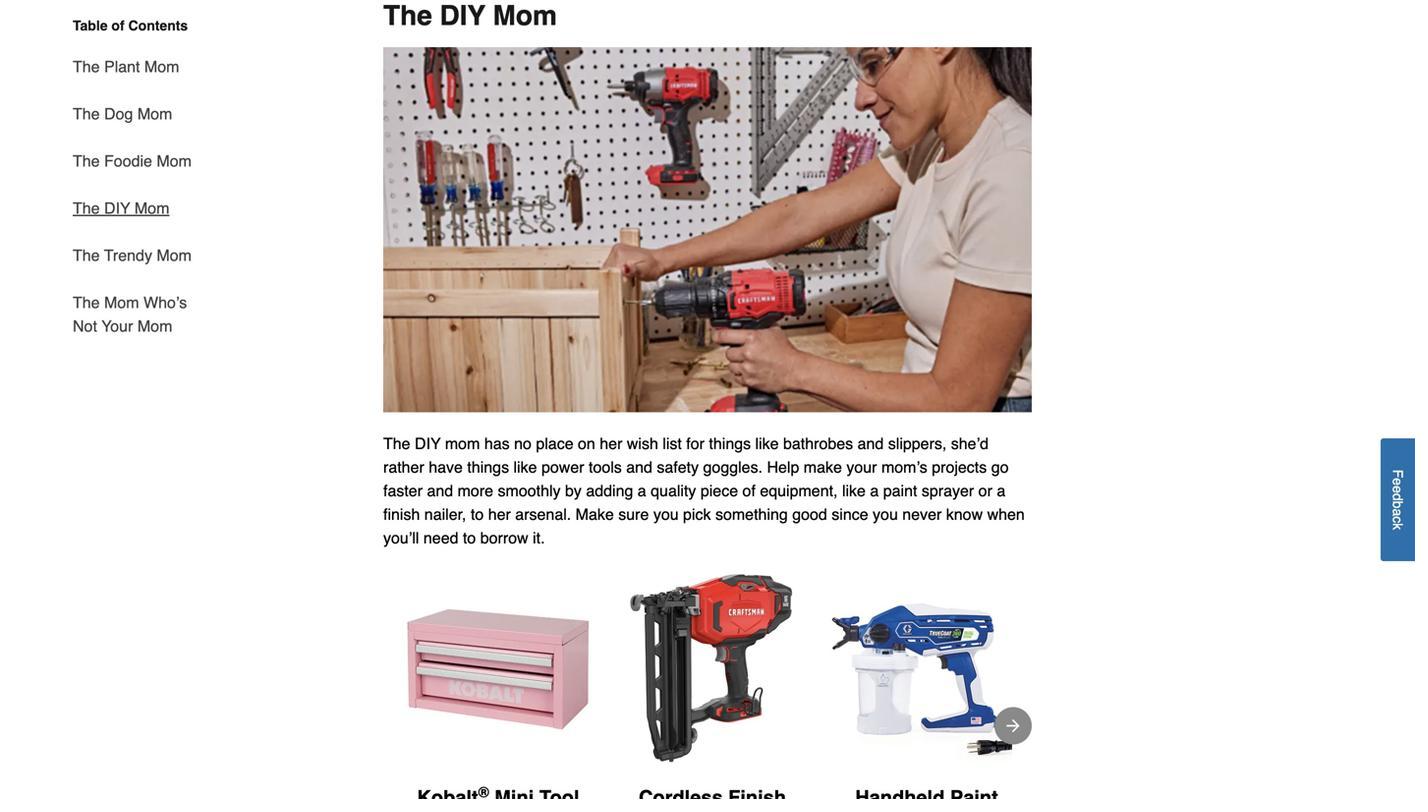 Task type: describe. For each thing, give the bounding box(es) containing it.
the for the trendy mom link
[[73, 246, 100, 264]]

the mom who's not your mom link
[[73, 279, 204, 338]]

contents
[[128, 18, 188, 33]]

on
[[578, 435, 595, 453]]

c
[[1390, 516, 1406, 523]]

the for 'the dog mom' link
[[73, 105, 100, 123]]

mom's
[[882, 458, 928, 476]]

0 horizontal spatial her
[[488, 505, 511, 524]]

never
[[903, 505, 942, 524]]

b
[[1390, 501, 1406, 508]]

1 vertical spatial and
[[626, 458, 653, 476]]

no
[[514, 435, 532, 453]]

the diy mom has no place on her wish list for things like bathrobes and slippers, she'd rather have things like power tools and safety goggles. help make your mom's projects go faster and more smoothly by adding a quality piece of equipment, like a paint sprayer or a finish nailer, to her arsenal. make sure you pick something good since you never know when you'll need to borrow it.
[[383, 435, 1025, 547]]

the plant mom
[[73, 58, 179, 76]]

red and black craftsman cordless finish nailer. image
[[617, 574, 808, 764]]

1 you from the left
[[653, 505, 679, 524]]

mom
[[445, 435, 480, 453]]

0 vertical spatial and
[[858, 435, 884, 453]]

has
[[484, 435, 510, 453]]

diy inside the diy mom has no place on her wish list for things like bathrobes and slippers, she'd rather have things like power tools and safety goggles. help make your mom's projects go faster and more smoothly by adding a quality piece of equipment, like a paint sprayer or a finish nailer, to her arsenal. make sure you pick something good since you never know when you'll need to borrow it.
[[415, 435, 441, 453]]

0 horizontal spatial like
[[514, 458, 537, 476]]

rather
[[383, 458, 424, 476]]

your
[[101, 317, 133, 335]]

a up sure
[[638, 482, 646, 500]]

woman using a craftsman drill in her garage. image
[[383, 47, 1032, 413]]

1 vertical spatial to
[[463, 529, 476, 547]]

place
[[536, 435, 574, 453]]

goggles.
[[703, 458, 763, 476]]

make
[[804, 458, 842, 476]]

bathrobes
[[783, 435, 853, 453]]

2 vertical spatial and
[[427, 482, 453, 500]]

wish
[[627, 435, 658, 453]]

a inside button
[[1390, 508, 1406, 516]]

the dog mom
[[73, 105, 172, 123]]

a blue handheld paint sprayer. image
[[832, 574, 1022, 764]]

projects
[[932, 458, 987, 476]]

since
[[832, 505, 869, 524]]

smoothly
[[498, 482, 561, 500]]

1 horizontal spatial the diy mom
[[383, 0, 557, 31]]

the plant mom link
[[73, 43, 179, 90]]

the for the diy mom link
[[73, 199, 100, 217]]

list
[[663, 435, 682, 453]]

for
[[686, 435, 705, 453]]

the inside the diy mom has no place on her wish list for things like bathrobes and slippers, she'd rather have things like power tools and safety goggles. help make your mom's projects go faster and more smoothly by adding a quality piece of equipment, like a paint sprayer or a finish nailer, to her arsenal. make sure you pick something good since you never know when you'll need to borrow it.
[[383, 435, 410, 453]]

know
[[946, 505, 983, 524]]

adding
[[586, 482, 633, 500]]

table
[[73, 18, 108, 33]]

the diy mom link
[[73, 185, 169, 232]]

when
[[987, 505, 1025, 524]]

the dog mom link
[[73, 90, 172, 138]]

f e e d b a c k button
[[1381, 438, 1415, 561]]

trendy
[[104, 246, 152, 264]]

0 vertical spatial things
[[709, 435, 751, 453]]

plant
[[104, 58, 140, 76]]

nailer,
[[424, 505, 466, 524]]

it.
[[533, 529, 545, 547]]

something
[[716, 505, 788, 524]]

help
[[767, 458, 799, 476]]

need
[[424, 529, 459, 547]]

more
[[458, 482, 493, 500]]

arrow right image
[[1004, 716, 1023, 736]]

a left 'paint'
[[870, 482, 879, 500]]

borrow
[[480, 529, 528, 547]]

f
[[1390, 469, 1406, 478]]

f e e d b a c k
[[1390, 469, 1406, 530]]

of inside table of contents element
[[111, 18, 124, 33]]



Task type: locate. For each thing, give the bounding box(es) containing it.
her
[[600, 435, 623, 453], [488, 505, 511, 524]]

paint
[[883, 482, 917, 500]]

1 vertical spatial diy
[[104, 199, 130, 217]]

like down no
[[514, 458, 537, 476]]

the foodie mom link
[[73, 138, 192, 185]]

the
[[383, 0, 432, 31], [73, 58, 100, 76], [73, 105, 100, 123], [73, 152, 100, 170], [73, 199, 100, 217], [73, 246, 100, 264], [73, 293, 100, 312], [383, 435, 410, 453]]

a up k
[[1390, 508, 1406, 516]]

1 vertical spatial of
[[743, 482, 756, 500]]

to down more
[[471, 505, 484, 524]]

table of contents
[[73, 18, 188, 33]]

1 horizontal spatial things
[[709, 435, 751, 453]]

have
[[429, 458, 463, 476]]

the inside the mom who's not your mom
[[73, 293, 100, 312]]

like up help
[[755, 435, 779, 453]]

the diy mom inside table of contents element
[[73, 199, 169, 217]]

1 horizontal spatial you
[[873, 505, 898, 524]]

mom inside 'link'
[[144, 58, 179, 76]]

good
[[792, 505, 827, 524]]

e up b
[[1390, 486, 1406, 493]]

2 e from the top
[[1390, 486, 1406, 493]]

or
[[979, 482, 993, 500]]

1 vertical spatial her
[[488, 505, 511, 524]]

and up your
[[858, 435, 884, 453]]

2 horizontal spatial and
[[858, 435, 884, 453]]

you down 'paint'
[[873, 505, 898, 524]]

things down "has"
[[467, 458, 509, 476]]

her up tools
[[600, 435, 623, 453]]

the for the mom who's not your mom link
[[73, 293, 100, 312]]

equipment,
[[760, 482, 838, 500]]

0 vertical spatial the diy mom
[[383, 0, 557, 31]]

0 vertical spatial to
[[471, 505, 484, 524]]

2 horizontal spatial like
[[842, 482, 866, 500]]

by
[[565, 482, 582, 500]]

like up since
[[842, 482, 866, 500]]

sure
[[618, 505, 649, 524]]

power
[[542, 458, 584, 476]]

pink kobalt® mini tool box image
[[403, 574, 594, 764]]

not
[[73, 317, 97, 335]]

mom
[[493, 0, 557, 31], [144, 58, 179, 76], [137, 105, 172, 123], [157, 152, 192, 170], [135, 199, 169, 217], [157, 246, 192, 264], [104, 293, 139, 312], [137, 317, 172, 335]]

1 horizontal spatial and
[[626, 458, 653, 476]]

faster
[[383, 482, 423, 500]]

quality
[[651, 482, 696, 500]]

e
[[1390, 478, 1406, 486], [1390, 486, 1406, 493]]

0 vertical spatial her
[[600, 435, 623, 453]]

0 vertical spatial diy
[[440, 0, 486, 31]]

table of contents element
[[57, 16, 204, 338]]

you'll
[[383, 529, 419, 547]]

diy
[[440, 0, 486, 31], [104, 199, 130, 217], [415, 435, 441, 453]]

pick
[[683, 505, 711, 524]]

0 horizontal spatial and
[[427, 482, 453, 500]]

the diy mom
[[383, 0, 557, 31], [73, 199, 169, 217]]

slippers,
[[888, 435, 947, 453]]

1 horizontal spatial of
[[743, 482, 756, 500]]

of
[[111, 18, 124, 33], [743, 482, 756, 500]]

safety
[[657, 458, 699, 476]]

k
[[1390, 523, 1406, 530]]

0 horizontal spatial things
[[467, 458, 509, 476]]

d
[[1390, 493, 1406, 501]]

foodie
[[104, 152, 152, 170]]

dog
[[104, 105, 133, 123]]

the for "the foodie mom" link at the left top
[[73, 152, 100, 170]]

your
[[847, 458, 877, 476]]

0 vertical spatial of
[[111, 18, 124, 33]]

and
[[858, 435, 884, 453], [626, 458, 653, 476], [427, 482, 453, 500]]

0 horizontal spatial the diy mom
[[73, 199, 169, 217]]

1 horizontal spatial her
[[600, 435, 623, 453]]

of right table
[[111, 18, 124, 33]]

her up borrow
[[488, 505, 511, 524]]

make
[[576, 505, 614, 524]]

2 you from the left
[[873, 505, 898, 524]]

the inside 'link'
[[73, 58, 100, 76]]

a
[[638, 482, 646, 500], [870, 482, 879, 500], [997, 482, 1006, 500], [1390, 508, 1406, 516]]

1 e from the top
[[1390, 478, 1406, 486]]

1 vertical spatial things
[[467, 458, 509, 476]]

sprayer
[[922, 482, 974, 500]]

diy inside table of contents element
[[104, 199, 130, 217]]

like
[[755, 435, 779, 453], [514, 458, 537, 476], [842, 482, 866, 500]]

the trendy mom
[[73, 246, 192, 264]]

arsenal.
[[515, 505, 571, 524]]

tools
[[589, 458, 622, 476]]

1 horizontal spatial like
[[755, 435, 779, 453]]

and down wish
[[626, 458, 653, 476]]

finish
[[383, 505, 420, 524]]

of inside the diy mom has no place on her wish list for things like bathrobes and slippers, she'd rather have things like power tools and safety goggles. help make your mom's projects go faster and more smoothly by adding a quality piece of equipment, like a paint sprayer or a finish nailer, to her arsenal. make sure you pick something good since you never know when you'll need to borrow it.
[[743, 482, 756, 500]]

the mom who's not your mom
[[73, 293, 187, 335]]

of up something
[[743, 482, 756, 500]]

the for "the plant mom" 'link'
[[73, 58, 100, 76]]

things up the goggles.
[[709, 435, 751, 453]]

0 horizontal spatial you
[[653, 505, 679, 524]]

e up d on the right bottom
[[1390, 478, 1406, 486]]

1 vertical spatial the diy mom
[[73, 199, 169, 217]]

to
[[471, 505, 484, 524], [463, 529, 476, 547]]

1 vertical spatial like
[[514, 458, 537, 476]]

who's
[[144, 293, 187, 312]]

go
[[991, 458, 1009, 476]]

0 horizontal spatial of
[[111, 18, 124, 33]]

things
[[709, 435, 751, 453], [467, 458, 509, 476]]

and up nailer,
[[427, 482, 453, 500]]

a right the or
[[997, 482, 1006, 500]]

to right need
[[463, 529, 476, 547]]

piece
[[701, 482, 738, 500]]

the foodie mom
[[73, 152, 192, 170]]

2 vertical spatial like
[[842, 482, 866, 500]]

0 vertical spatial like
[[755, 435, 779, 453]]

she'd
[[951, 435, 989, 453]]

the trendy mom link
[[73, 232, 192, 279]]

you down quality
[[653, 505, 679, 524]]

you
[[653, 505, 679, 524], [873, 505, 898, 524]]

2 vertical spatial diy
[[415, 435, 441, 453]]



Task type: vqa. For each thing, say whether or not it's contained in the screenshot.
tools
yes



